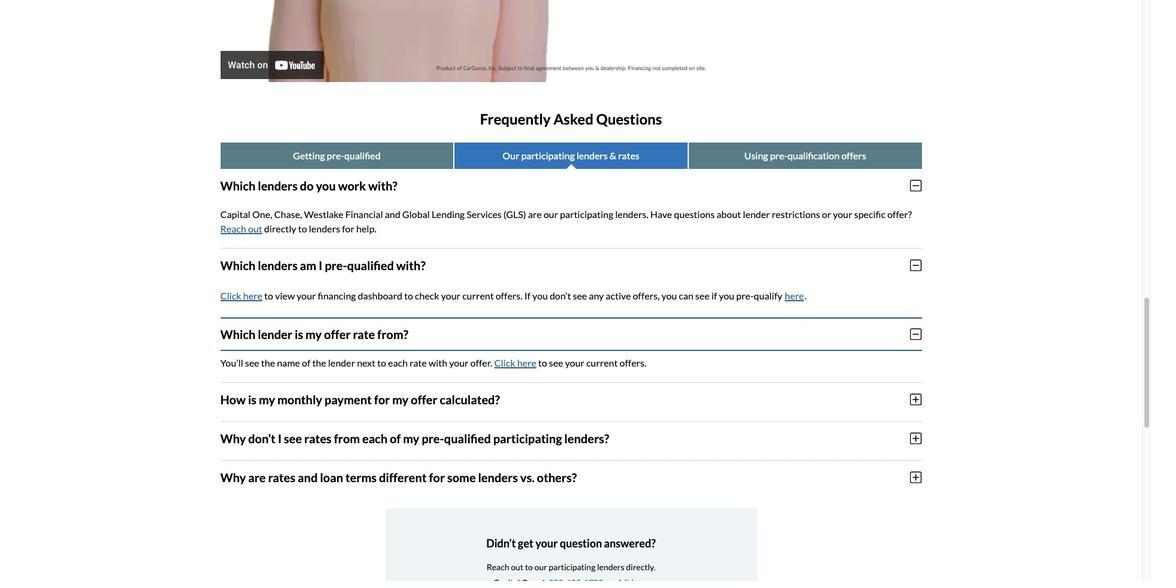 Task type: vqa. For each thing, say whether or not it's contained in the screenshot.
View financing options button
no



Task type: describe. For each thing, give the bounding box(es) containing it.
lenders inside frequently asked questions tab list
[[577, 150, 608, 161]]

global
[[402, 209, 430, 220]]

different
[[379, 471, 427, 485]]

active
[[606, 290, 631, 302]]

frequently asked questions
[[480, 110, 662, 128]]

have
[[651, 209, 672, 220]]

offer?
[[888, 209, 912, 220]]

frequently
[[480, 110, 551, 128]]

your right with
[[449, 357, 469, 369]]

2 vertical spatial for
[[429, 471, 445, 485]]

financial
[[345, 209, 383, 220]]

offers,
[[633, 290, 660, 302]]

frequently asked questions tab list
[[220, 143, 922, 169]]

are inside button
[[248, 471, 266, 485]]

from?
[[377, 327, 408, 342]]

didn't get your question answered?
[[486, 537, 656, 550]]

click here to view your financing dashboard to check your current offers. if you don't see any active offers, you can see if you pre-qualify here .
[[220, 290, 807, 302]]

to down the get
[[525, 563, 533, 573]]

chase,
[[274, 209, 302, 220]]

pre- inside button
[[327, 150, 344, 161]]

help.
[[356, 223, 377, 234]]

qualify
[[754, 290, 783, 302]]

name
[[277, 357, 300, 369]]

reach out link
[[220, 223, 262, 234]]

to right next at left
[[377, 357, 386, 369]]

qualified inside 'getting pre-qualified' button
[[344, 150, 381, 161]]

am
[[300, 258, 316, 273]]

2 the from the left
[[312, 357, 326, 369]]

do
[[300, 179, 314, 193]]

or
[[822, 209, 831, 220]]

1 vertical spatial reach
[[487, 563, 509, 573]]

lenders.
[[615, 209, 649, 220]]

see right you'll
[[245, 357, 259, 369]]

i inside why don't i see rates from each of my pre-qualified participating lenders? button
[[278, 432, 282, 446]]

(gls)
[[504, 209, 526, 220]]

here button
[[784, 287, 805, 305]]

lenders inside 'dropdown button'
[[258, 258, 298, 273]]

you'll
[[220, 357, 243, 369]]

why are rates and loan terms different for some lenders vs. others?
[[220, 471, 577, 485]]

rates for see
[[304, 432, 332, 446]]

rates for &
[[618, 150, 640, 161]]

view
[[275, 290, 295, 302]]

next
[[357, 357, 376, 369]]

1 horizontal spatial out
[[511, 563, 524, 573]]

didn't
[[486, 537, 516, 550]]

our inside the "capital one, chase, westlake financial and global lending services (gls) are our participating lenders. have questions about lender restrictions or your specific offer? reach out directly to lenders for help."
[[544, 209, 558, 220]]

0 horizontal spatial offers.
[[496, 290, 523, 302]]

capital one, chase, westlake financial and global lending services (gls) are our participating lenders. have questions about lender restrictions or your specific offer? reach out directly to lenders for help.
[[220, 209, 912, 234]]

using pre-qualification offers
[[745, 150, 866, 161]]

one,
[[252, 209, 272, 220]]

which lenders do you work with? button
[[220, 169, 922, 203]]

minus square image
[[910, 179, 922, 192]]

how is my monthly payment for my offer calculated?
[[220, 393, 500, 407]]

answered?
[[604, 537, 656, 550]]

monthly
[[277, 393, 322, 407]]

your down which lender is my offer rate from? dropdown button
[[565, 357, 585, 369]]

our
[[503, 150, 520, 161]]

0 vertical spatial each
[[388, 357, 408, 369]]

see inside button
[[284, 432, 302, 446]]

is inside dropdown button
[[295, 327, 303, 342]]

1 vertical spatial offers.
[[620, 357, 647, 369]]

check
[[415, 290, 439, 302]]

our participating lenders & rates button
[[455, 143, 688, 169]]

0 vertical spatial click
[[220, 290, 241, 302]]

from
[[334, 432, 360, 446]]

work
[[338, 179, 366, 193]]

our participating lenders & rates
[[503, 150, 640, 161]]

get
[[518, 537, 534, 550]]

offers
[[842, 150, 866, 161]]

why for why are rates and loan terms different for some lenders vs. others?
[[220, 471, 246, 485]]

lenders?
[[565, 432, 609, 446]]

directly
[[264, 223, 296, 234]]

can
[[679, 290, 694, 302]]

lending
[[432, 209, 465, 220]]

plus square image inside "how is my monthly payment for my offer calculated?" button
[[910, 393, 922, 406]]

pre- up the different
[[422, 432, 444, 446]]

which for which lender is my offer rate from?
[[220, 327, 256, 342]]

1 horizontal spatial for
[[374, 393, 390, 407]]

question
[[560, 537, 602, 550]]

financing
[[318, 290, 356, 302]]

qualified inside why don't i see rates from each of my pre-qualified participating lenders? button
[[444, 432, 491, 446]]

questions
[[596, 110, 662, 128]]

reach out to our participating lenders directly.
[[487, 563, 656, 573]]

services
[[467, 209, 502, 220]]

your right view
[[297, 290, 316, 302]]

capital
[[220, 209, 250, 220]]

pre- right using
[[770, 150, 788, 161]]

you'll see the name of the lender next to each rate with your offer. click here to see your current offers.
[[220, 357, 647, 369]]

getting pre-qualified
[[293, 150, 381, 161]]

restrictions
[[772, 209, 820, 220]]

calculated?
[[440, 393, 500, 407]]

is inside button
[[248, 393, 257, 407]]

which lender is my offer rate from? button
[[220, 318, 922, 351]]

dashboard
[[358, 290, 402, 302]]

see left any
[[573, 290, 587, 302]]

specific
[[854, 209, 886, 220]]

if
[[525, 290, 531, 302]]

offer.
[[470, 357, 493, 369]]

see left if
[[696, 290, 710, 302]]

rate inside dropdown button
[[353, 327, 375, 342]]

why are rates and loan terms different for some lenders vs. others? button
[[220, 461, 922, 495]]

to left view
[[264, 290, 273, 302]]

my left monthly
[[259, 393, 275, 407]]

0 vertical spatial current
[[462, 290, 494, 302]]

0 horizontal spatial here
[[243, 290, 262, 302]]



Task type: locate. For each thing, give the bounding box(es) containing it.
and
[[385, 209, 401, 220], [298, 471, 318, 485]]

1 horizontal spatial the
[[312, 357, 326, 369]]

1 vertical spatial plus square image
[[910, 432, 922, 445]]

0 horizontal spatial i
[[278, 432, 282, 446]]

current left if
[[462, 290, 494, 302]]

0 horizontal spatial the
[[261, 357, 275, 369]]

don't inside why don't i see rates from each of my pre-qualified participating lenders? button
[[248, 432, 276, 446]]

your
[[833, 209, 853, 220], [297, 290, 316, 302], [441, 290, 461, 302], [449, 357, 469, 369], [565, 357, 585, 369], [536, 537, 558, 550]]

1 horizontal spatial click
[[494, 357, 515, 369]]

and left global
[[385, 209, 401, 220]]

which for which lenders do you work with?
[[220, 179, 256, 193]]

lenders left am
[[258, 258, 298, 273]]

plus square image
[[910, 393, 922, 406], [910, 432, 922, 445], [910, 471, 922, 484]]

using pre-qualification offers button
[[689, 143, 922, 169]]

which lenders do you work with?
[[220, 179, 398, 193]]

0 vertical spatial are
[[528, 209, 542, 220]]

1 vertical spatial click
[[494, 357, 515, 369]]

0 vertical spatial for
[[342, 223, 355, 234]]

qualified up dashboard
[[347, 258, 394, 273]]

pre- inside 'dropdown button'
[[325, 258, 347, 273]]

1 vertical spatial minus square image
[[910, 328, 922, 341]]

others?
[[537, 471, 577, 485]]

payment
[[325, 393, 372, 407]]

is
[[295, 327, 303, 342], [248, 393, 257, 407]]

participating up vs.
[[493, 432, 562, 446]]

0 horizontal spatial out
[[248, 223, 262, 234]]

participating
[[521, 150, 575, 161], [560, 209, 614, 220], [493, 432, 562, 446], [549, 563, 596, 573]]

qualified up work on the left
[[344, 150, 381, 161]]

1 vertical spatial is
[[248, 393, 257, 407]]

rates left from
[[304, 432, 332, 446]]

lenders down 'westlake'
[[309, 223, 340, 234]]

1 vertical spatial and
[[298, 471, 318, 485]]

pre- right getting
[[327, 150, 344, 161]]

why inside why are rates and loan terms different for some lenders vs. others? button
[[220, 471, 246, 485]]

our participating lenders & rates tab panel
[[220, 169, 922, 499]]

lender inside which lender is my offer rate from? dropdown button
[[258, 327, 292, 342]]

0 vertical spatial offers.
[[496, 290, 523, 302]]

minus square image for which lender is my offer rate from?
[[910, 328, 922, 341]]

1 horizontal spatial reach
[[487, 563, 509, 573]]

0 vertical spatial our
[[544, 209, 558, 220]]

of right name on the left bottom of the page
[[302, 357, 311, 369]]

0 vertical spatial offer
[[324, 327, 351, 342]]

1 horizontal spatial click here link
[[494, 357, 537, 369]]

to inside the "capital one, chase, westlake financial and global lending services (gls) are our participating lenders. have questions about lender restrictions or your specific offer? reach out directly to lenders for help."
[[298, 223, 307, 234]]

rates left loan
[[268, 471, 295, 485]]

1 horizontal spatial are
[[528, 209, 542, 220]]

0 horizontal spatial click here link
[[220, 290, 262, 302]]

plus square image inside why are rates and loan terms different for some lenders vs. others? button
[[910, 471, 922, 484]]

for right 'payment'
[[374, 393, 390, 407]]

1 why from the top
[[220, 432, 246, 446]]

&
[[610, 150, 617, 161]]

2 vertical spatial which
[[220, 327, 256, 342]]

with?
[[368, 179, 398, 193], [396, 258, 426, 273]]

2 vertical spatial qualified
[[444, 432, 491, 446]]

each right from
[[362, 432, 388, 446]]

0 horizontal spatial rate
[[353, 327, 375, 342]]

0 vertical spatial don't
[[550, 290, 571, 302]]

lender
[[743, 209, 770, 220], [258, 327, 292, 342], [328, 357, 355, 369]]

see down which lender is my offer rate from? dropdown button
[[549, 357, 563, 369]]

which lenders am i pre-qualified with?
[[220, 258, 426, 273]]

0 horizontal spatial offer
[[324, 327, 351, 342]]

0 horizontal spatial are
[[248, 471, 266, 485]]

offer down you'll see the name of the lender next to each rate with your offer. click here to see your current offers.
[[411, 393, 438, 407]]

the down which lender is my offer rate from?
[[312, 357, 326, 369]]

out inside the "capital one, chase, westlake financial and global lending services (gls) are our participating lenders. have questions about lender restrictions or your specific offer? reach out directly to lenders for help."
[[248, 223, 262, 234]]

1 horizontal spatial is
[[295, 327, 303, 342]]

which
[[220, 179, 256, 193], [220, 258, 256, 273], [220, 327, 256, 342]]

how
[[220, 393, 246, 407]]

click left view
[[220, 290, 241, 302]]

your right check
[[441, 290, 461, 302]]

0 horizontal spatial click
[[220, 290, 241, 302]]

my up why don't i see rates from each of my pre-qualified participating lenders?
[[392, 393, 409, 407]]

my down financing
[[306, 327, 322, 342]]

for left some
[[429, 471, 445, 485]]

0 vertical spatial minus square image
[[910, 259, 922, 272]]

0 horizontal spatial don't
[[248, 432, 276, 446]]

lenders left do
[[258, 179, 298, 193]]

your inside the "capital one, chase, westlake financial and global lending services (gls) are our participating lenders. have questions about lender restrictions or your specific offer? reach out directly to lenders for help."
[[833, 209, 853, 220]]

see
[[573, 290, 587, 302], [696, 290, 710, 302], [245, 357, 259, 369], [549, 357, 563, 369], [284, 432, 302, 446]]

the left name on the left bottom of the page
[[261, 357, 275, 369]]

qualified down calculated? at the left
[[444, 432, 491, 446]]

1 horizontal spatial current
[[586, 357, 618, 369]]

lender right about
[[743, 209, 770, 220]]

2 vertical spatial lender
[[328, 357, 355, 369]]

participating down didn't get your question answered?
[[549, 563, 596, 573]]

why don't i see rates from each of my pre-qualified participating lenders?
[[220, 432, 609, 446]]

1 horizontal spatial lender
[[328, 357, 355, 369]]

about
[[717, 209, 741, 220]]

participating inside the "capital one, chase, westlake financial and global lending services (gls) are our participating lenders. have questions about lender restrictions or your specific offer? reach out directly to lenders for help."
[[560, 209, 614, 220]]

each down from?
[[388, 357, 408, 369]]

rates
[[618, 150, 640, 161], [304, 432, 332, 446], [268, 471, 295, 485]]

getting pre-qualified button
[[220, 143, 453, 169]]

your right or
[[833, 209, 853, 220]]

why for why don't i see rates from each of my pre-qualified participating lenders?
[[220, 432, 246, 446]]

plus square image for participating
[[910, 432, 922, 445]]

minus square image inside which lenders am i pre-qualified with? 'dropdown button'
[[910, 259, 922, 272]]

1 vertical spatial don't
[[248, 432, 276, 446]]

plus square image inside why don't i see rates from each of my pre-qualified participating lenders? button
[[910, 432, 922, 445]]

offers.
[[496, 290, 523, 302], [620, 357, 647, 369]]

each inside button
[[362, 432, 388, 446]]

1 vertical spatial rate
[[410, 357, 427, 369]]

each
[[388, 357, 408, 369], [362, 432, 388, 446]]

reach inside the "capital one, chase, westlake financial and global lending services (gls) are our participating lenders. have questions about lender restrictions or your specific offer? reach out directly to lenders for help."
[[220, 223, 246, 234]]

lenders inside the "capital one, chase, westlake financial and global lending services (gls) are our participating lenders. have questions about lender restrictions or your specific offer? reach out directly to lenders for help."
[[309, 223, 340, 234]]

with? up check
[[396, 258, 426, 273]]

using
[[745, 150, 768, 161]]

our
[[544, 209, 558, 220], [535, 563, 547, 573]]

2 vertical spatial rates
[[268, 471, 295, 485]]

my up the different
[[403, 432, 419, 446]]

offer inside dropdown button
[[324, 327, 351, 342]]

which down "reach out" link
[[220, 258, 256, 273]]

with
[[429, 357, 447, 369]]

minus square image for which lenders am i pre-qualified with?
[[910, 259, 922, 272]]

2 plus square image from the top
[[910, 432, 922, 445]]

lender up name on the left bottom of the page
[[258, 327, 292, 342]]

lender left next at left
[[328, 357, 355, 369]]

with? inside 'dropdown button'
[[396, 258, 426, 273]]

1 horizontal spatial each
[[388, 357, 408, 369]]

0 vertical spatial why
[[220, 432, 246, 446]]

are inside the "capital one, chase, westlake financial and global lending services (gls) are our participating lenders. have questions about lender restrictions or your specific offer? reach out directly to lenders for help."
[[528, 209, 542, 220]]

1 vertical spatial which
[[220, 258, 256, 273]]

are
[[528, 209, 542, 220], [248, 471, 266, 485]]

0 vertical spatial of
[[302, 357, 311, 369]]

lender inside the "capital one, chase, westlake financial and global lending services (gls) are our participating lenders. have questions about lender restrictions or your specific offer? reach out directly to lenders for help."
[[743, 209, 770, 220]]

which lenders am i pre-qualified with? button
[[220, 249, 922, 282]]

here left view
[[243, 290, 262, 302]]

pre- right am
[[325, 258, 347, 273]]

i
[[319, 258, 322, 273], [278, 432, 282, 446]]

current
[[462, 290, 494, 302], [586, 357, 618, 369]]

pre- right if
[[736, 290, 754, 302]]

reach
[[220, 223, 246, 234], [487, 563, 509, 573]]

of inside why don't i see rates from each of my pre-qualified participating lenders? button
[[390, 432, 401, 446]]

3 plus square image from the top
[[910, 471, 922, 484]]

0 horizontal spatial current
[[462, 290, 494, 302]]

2 horizontal spatial lender
[[743, 209, 770, 220]]

and inside the "capital one, chase, westlake financial and global lending services (gls) are our participating lenders. have questions about lender restrictions or your specific offer? reach out directly to lenders for help."
[[385, 209, 401, 220]]

1 vertical spatial our
[[535, 563, 547, 573]]

of up why are rates and loan terms different for some lenders vs. others? at the bottom
[[390, 432, 401, 446]]

1 vertical spatial i
[[278, 432, 282, 446]]

rate left with
[[410, 357, 427, 369]]

any
[[589, 290, 604, 302]]

0 vertical spatial click here link
[[220, 290, 262, 302]]

here right offer.
[[517, 357, 537, 369]]

out
[[248, 223, 262, 234], [511, 563, 524, 573]]

minus square image
[[910, 259, 922, 272], [910, 328, 922, 341]]

0 vertical spatial reach
[[220, 223, 246, 234]]

rate
[[353, 327, 375, 342], [410, 357, 427, 369]]

here
[[243, 290, 262, 302], [785, 290, 804, 302], [517, 357, 537, 369]]

1 horizontal spatial rate
[[410, 357, 427, 369]]

lenders left directly.
[[597, 563, 625, 573]]

and left loan
[[298, 471, 318, 485]]

out down the get
[[511, 563, 524, 573]]

vs.
[[520, 471, 535, 485]]

reach down capital
[[220, 223, 246, 234]]

lenders inside dropdown button
[[258, 179, 298, 193]]

1 horizontal spatial and
[[385, 209, 401, 220]]

1 vertical spatial with?
[[396, 258, 426, 273]]

1 vertical spatial lender
[[258, 327, 292, 342]]

terms
[[345, 471, 377, 485]]

1 vertical spatial qualified
[[347, 258, 394, 273]]

1 horizontal spatial of
[[390, 432, 401, 446]]

here left .
[[785, 290, 804, 302]]

1 vertical spatial why
[[220, 471, 246, 485]]

0 vertical spatial lender
[[743, 209, 770, 220]]

which for which lenders am i pre-qualified with?
[[220, 258, 256, 273]]

for
[[342, 223, 355, 234], [374, 393, 390, 407], [429, 471, 445, 485]]

for inside the "capital one, chase, westlake financial and global lending services (gls) are our participating lenders. have questions about lender restrictions or your specific offer? reach out directly to lenders for help."
[[342, 223, 355, 234]]

1 horizontal spatial here
[[517, 357, 537, 369]]

minus square image inside which lender is my offer rate from? dropdown button
[[910, 328, 922, 341]]

1 plus square image from the top
[[910, 393, 922, 406]]

offer
[[324, 327, 351, 342], [411, 393, 438, 407]]

0 horizontal spatial and
[[298, 471, 318, 485]]

2 which from the top
[[220, 258, 256, 273]]

directly.
[[626, 563, 656, 573]]

1 horizontal spatial i
[[319, 258, 322, 273]]

1 vertical spatial for
[[374, 393, 390, 407]]

for left help. at the top left of the page
[[342, 223, 355, 234]]

some
[[447, 471, 476, 485]]

why inside why don't i see rates from each of my pre-qualified participating lenders? button
[[220, 432, 246, 446]]

participating right our
[[521, 150, 575, 161]]

you inside which lenders do you work with? dropdown button
[[316, 179, 336, 193]]

our down didn't get your question answered?
[[535, 563, 547, 573]]

0 vertical spatial plus square image
[[910, 393, 922, 406]]

to left check
[[404, 290, 413, 302]]

i down monthly
[[278, 432, 282, 446]]

out down the one,
[[248, 223, 262, 234]]

1 horizontal spatial rates
[[304, 432, 332, 446]]

0 horizontal spatial of
[[302, 357, 311, 369]]

2 horizontal spatial rates
[[618, 150, 640, 161]]

0 vertical spatial rate
[[353, 327, 375, 342]]

2 minus square image from the top
[[910, 328, 922, 341]]

0 horizontal spatial is
[[248, 393, 257, 407]]

1 horizontal spatial offer
[[411, 393, 438, 407]]

0 vertical spatial is
[[295, 327, 303, 342]]

rates inside frequently asked questions tab list
[[618, 150, 640, 161]]

0 vertical spatial with?
[[368, 179, 398, 193]]

our down which lenders do you work with? dropdown button
[[544, 209, 558, 220]]

with? right work on the left
[[368, 179, 398, 193]]

i inside which lenders am i pre-qualified with? 'dropdown button'
[[319, 258, 322, 273]]

which up capital
[[220, 179, 256, 193]]

0 vertical spatial and
[[385, 209, 401, 220]]

and inside why are rates and loan terms different for some lenders vs. others? button
[[298, 471, 318, 485]]

2 horizontal spatial for
[[429, 471, 445, 485]]

current down which lender is my offer rate from? dropdown button
[[586, 357, 618, 369]]

2 why from the top
[[220, 471, 246, 485]]

offer down financing
[[324, 327, 351, 342]]

why don't i see rates from each of my pre-qualified participating lenders? button
[[220, 422, 922, 456]]

you
[[316, 179, 336, 193], [533, 290, 548, 302], [662, 290, 677, 302], [719, 290, 735, 302]]

1 vertical spatial offer
[[411, 393, 438, 407]]

qualified inside which lenders am i pre-qualified with? 'dropdown button'
[[347, 258, 394, 273]]

plus square image for others?
[[910, 471, 922, 484]]

to down chase,
[[298, 223, 307, 234]]

westlake
[[304, 209, 344, 220]]

1 the from the left
[[261, 357, 275, 369]]

which inside 'dropdown button'
[[220, 258, 256, 273]]

1 vertical spatial out
[[511, 563, 524, 573]]

1 vertical spatial current
[[586, 357, 618, 369]]

2 horizontal spatial here
[[785, 290, 804, 302]]

click right offer.
[[494, 357, 515, 369]]

lenders left vs.
[[478, 471, 518, 485]]

1 vertical spatial each
[[362, 432, 388, 446]]

which lender is my offer rate from?
[[220, 327, 408, 342]]

participating inside frequently asked questions tab list
[[521, 150, 575, 161]]

which up you'll
[[220, 327, 256, 342]]

0 horizontal spatial for
[[342, 223, 355, 234]]

0 horizontal spatial lender
[[258, 327, 292, 342]]

click here link
[[220, 290, 262, 302], [494, 357, 537, 369]]

1 horizontal spatial don't
[[550, 290, 571, 302]]

3 which from the top
[[220, 327, 256, 342]]

1 vertical spatial click here link
[[494, 357, 537, 369]]

0 horizontal spatial rates
[[268, 471, 295, 485]]

click here link right offer.
[[494, 357, 537, 369]]

offer inside button
[[411, 393, 438, 407]]

lenders
[[577, 150, 608, 161], [258, 179, 298, 193], [309, 223, 340, 234], [258, 258, 298, 273], [478, 471, 518, 485], [597, 563, 625, 573]]

pre-
[[327, 150, 344, 161], [770, 150, 788, 161], [325, 258, 347, 273], [736, 290, 754, 302], [422, 432, 444, 446]]

0 vertical spatial out
[[248, 223, 262, 234]]

1 vertical spatial of
[[390, 432, 401, 446]]

0 vertical spatial i
[[319, 258, 322, 273]]

lenders left &
[[577, 150, 608, 161]]

rate up next at left
[[353, 327, 375, 342]]

1 vertical spatial rates
[[304, 432, 332, 446]]

asked
[[554, 110, 594, 128]]

2 vertical spatial plus square image
[[910, 471, 922, 484]]

questions
[[674, 209, 715, 220]]

qualification
[[788, 150, 840, 161]]

loan
[[320, 471, 343, 485]]

0 horizontal spatial each
[[362, 432, 388, 446]]

.
[[805, 290, 807, 302]]

0 vertical spatial which
[[220, 179, 256, 193]]

0 horizontal spatial reach
[[220, 223, 246, 234]]

0 vertical spatial rates
[[618, 150, 640, 161]]

click here link left view
[[220, 290, 262, 302]]

reach down didn't
[[487, 563, 509, 573]]

to down which lender is my offer rate from? dropdown button
[[538, 357, 547, 369]]

i right am
[[319, 258, 322, 273]]

is right how
[[248, 393, 257, 407]]

0 vertical spatial qualified
[[344, 150, 381, 161]]

participating down which lenders do you work with? dropdown button
[[560, 209, 614, 220]]

is up name on the left bottom of the page
[[295, 327, 303, 342]]

your right the get
[[536, 537, 558, 550]]

with? inside dropdown button
[[368, 179, 398, 193]]

see down monthly
[[284, 432, 302, 446]]

1 horizontal spatial offers.
[[620, 357, 647, 369]]

to
[[298, 223, 307, 234], [264, 290, 273, 302], [404, 290, 413, 302], [377, 357, 386, 369], [538, 357, 547, 369], [525, 563, 533, 573]]

rates right &
[[618, 150, 640, 161]]

if
[[712, 290, 717, 302]]

getting
[[293, 150, 325, 161]]

my inside dropdown button
[[306, 327, 322, 342]]

1 minus square image from the top
[[910, 259, 922, 272]]

qualified
[[344, 150, 381, 161], [347, 258, 394, 273], [444, 432, 491, 446]]

don't
[[550, 290, 571, 302], [248, 432, 276, 446]]

the
[[261, 357, 275, 369], [312, 357, 326, 369]]

how is my monthly payment for my offer calculated? button
[[220, 383, 922, 417]]

1 vertical spatial are
[[248, 471, 266, 485]]

1 which from the top
[[220, 179, 256, 193]]



